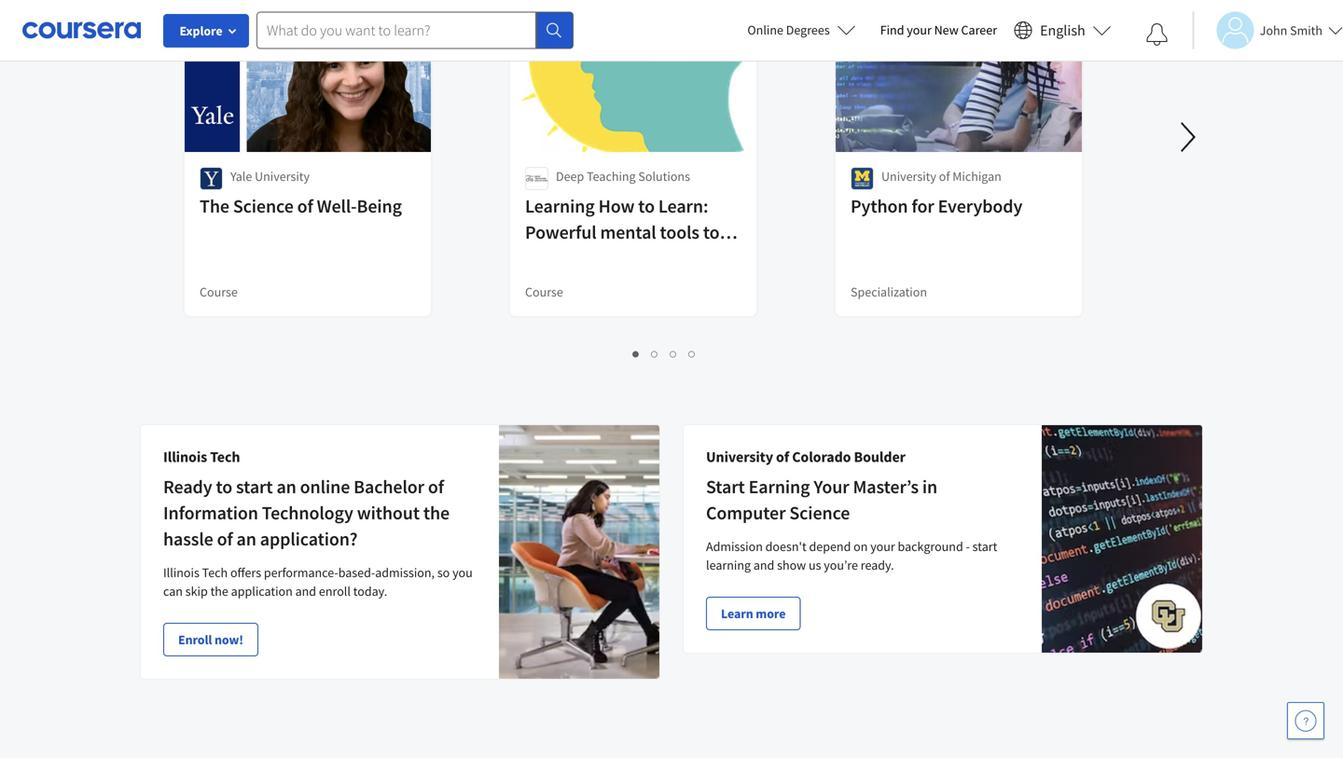 Task type: locate. For each thing, give the bounding box(es) containing it.
earning
[[749, 475, 810, 499]]

0 horizontal spatial start
[[236, 475, 273, 499]]

university up start
[[706, 448, 773, 466]]

1 vertical spatial you
[[452, 564, 473, 581]]

course for learning how to learn: powerful mental tools to help you master tough subjects
[[525, 284, 563, 300]]

1 horizontal spatial university
[[706, 448, 773, 466]]

tech up ready
[[210, 448, 240, 466]]

tech
[[210, 448, 240, 466], [202, 564, 228, 581]]

2 vertical spatial to
[[216, 475, 232, 499]]

performance-
[[264, 564, 338, 581]]

without
[[357, 501, 420, 525]]

background
[[898, 538, 963, 555]]

course down the
[[200, 284, 238, 300]]

your
[[907, 21, 932, 38], [870, 538, 895, 555]]

the
[[423, 501, 450, 525], [210, 583, 228, 600]]

1 horizontal spatial and
[[754, 557, 774, 574]]

application
[[231, 583, 293, 600]]

an
[[277, 475, 296, 499], [236, 527, 256, 551]]

being
[[357, 194, 402, 218]]

for
[[912, 194, 934, 218]]

learn more
[[721, 605, 786, 622]]

deep teaching solutions
[[556, 168, 690, 185]]

science
[[233, 194, 294, 218], [789, 501, 850, 525]]

illinois inside illinois tech ready to start an online bachelor of information technology without the hassle of an application?
[[163, 448, 207, 466]]

show
[[777, 557, 806, 574]]

tech inside illinois tech offers performance-based-admission, so you can skip the application and enroll today.
[[202, 564, 228, 581]]

illinois up ready
[[163, 448, 207, 466]]

the right skip
[[210, 583, 228, 600]]

john smith
[[1260, 22, 1323, 39]]

start up information
[[236, 475, 273, 499]]

your right find at the top right of page
[[907, 21, 932, 38]]

1 horizontal spatial an
[[277, 475, 296, 499]]

university for university of michigan
[[881, 168, 936, 185]]

0 vertical spatial to
[[638, 194, 655, 218]]

list
[[187, 342, 1143, 364]]

1 horizontal spatial your
[[907, 21, 932, 38]]

0 vertical spatial you
[[564, 247, 593, 270]]

the inside illinois tech ready to start an online bachelor of information technology without the hassle of an application?
[[423, 501, 450, 525]]

1
[[633, 344, 640, 362]]

0 horizontal spatial to
[[216, 475, 232, 499]]

illinois up can
[[163, 564, 199, 581]]

coursera image
[[22, 15, 141, 45]]

0 vertical spatial start
[[236, 475, 273, 499]]

learn:
[[658, 194, 708, 218]]

1 illinois from the top
[[163, 448, 207, 466]]

more
[[756, 605, 786, 622]]

enroll now! link
[[163, 623, 258, 657]]

1 course from the left
[[200, 284, 238, 300]]

us
[[809, 557, 821, 574]]

the
[[200, 194, 229, 218]]

you
[[564, 247, 593, 270], [452, 564, 473, 581]]

to
[[638, 194, 655, 218], [703, 221, 720, 244], [216, 475, 232, 499]]

and inside illinois tech offers performance-based-admission, so you can skip the application and enroll today.
[[295, 583, 316, 600]]

information
[[163, 501, 258, 525]]

subjects
[[525, 273, 591, 296]]

and left show
[[754, 557, 774, 574]]

tech inside illinois tech ready to start an online bachelor of information technology without the hassle of an application?
[[210, 448, 240, 466]]

application?
[[260, 527, 358, 551]]

1 vertical spatial an
[[236, 527, 256, 551]]

online
[[300, 475, 350, 499]]

1 button
[[627, 342, 646, 364]]

admission doesn't depend on your background - start learning and show us you're ready.
[[706, 538, 997, 574]]

1 horizontal spatial you
[[564, 247, 593, 270]]

help
[[525, 247, 560, 270]]

1 vertical spatial start
[[973, 538, 997, 555]]

0 horizontal spatial the
[[210, 583, 228, 600]]

0 vertical spatial illinois
[[163, 448, 207, 466]]

and down performance- at left
[[295, 583, 316, 600]]

1 vertical spatial to
[[703, 221, 720, 244]]

explore
[[180, 22, 222, 39]]

start
[[236, 475, 273, 499], [973, 538, 997, 555]]

0 horizontal spatial an
[[236, 527, 256, 551]]

0 horizontal spatial course
[[200, 284, 238, 300]]

illinois inside illinois tech offers performance-based-admission, so you can skip the application and enroll today.
[[163, 564, 199, 581]]

university of michigan
[[881, 168, 1002, 185]]

0 horizontal spatial and
[[295, 583, 316, 600]]

science down 'yale university'
[[233, 194, 294, 218]]

illinois tech offers performance-based-admission, so you can skip the application and enroll today.
[[163, 564, 473, 600]]

0 vertical spatial your
[[907, 21, 932, 38]]

0 vertical spatial and
[[754, 557, 774, 574]]

1 horizontal spatial the
[[423, 501, 450, 525]]

2 course from the left
[[525, 284, 563, 300]]

you right so
[[452, 564, 473, 581]]

tools
[[660, 221, 699, 244]]

next slide image
[[1166, 115, 1211, 159]]

everybody
[[938, 194, 1023, 218]]

an up offers
[[236, 527, 256, 551]]

enroll now!
[[178, 631, 243, 648]]

university
[[255, 168, 310, 185], [881, 168, 936, 185], [706, 448, 773, 466]]

None search field
[[257, 12, 574, 49]]

1 horizontal spatial start
[[973, 538, 997, 555]]

start earning your master's in computer science link
[[706, 475, 938, 525]]

of left well-
[[297, 194, 313, 218]]

and inside the admission doesn't depend on your background - start learning and show us you're ready.
[[754, 557, 774, 574]]

find your new career
[[880, 21, 997, 38]]

university up for
[[881, 168, 936, 185]]

1 vertical spatial the
[[210, 583, 228, 600]]

2 horizontal spatial to
[[703, 221, 720, 244]]

1 vertical spatial tech
[[202, 564, 228, 581]]

1 vertical spatial and
[[295, 583, 316, 600]]

online degrees button
[[733, 9, 871, 50]]

4
[[689, 344, 696, 362]]

new
[[934, 21, 959, 38]]

0 horizontal spatial you
[[452, 564, 473, 581]]

2 illinois from the top
[[163, 564, 199, 581]]

your up ready.
[[870, 538, 895, 555]]

0 horizontal spatial your
[[870, 538, 895, 555]]

illinois
[[163, 448, 207, 466], [163, 564, 199, 581]]

john
[[1260, 22, 1287, 39]]

university of colorado boulder start earning your master's in computer science
[[706, 448, 938, 525]]

1 vertical spatial science
[[789, 501, 850, 525]]

2 horizontal spatial university
[[881, 168, 936, 185]]

now!
[[215, 631, 243, 648]]

your
[[814, 475, 849, 499]]

course
[[200, 284, 238, 300], [525, 284, 563, 300]]

online degrees
[[747, 21, 830, 38]]

0 horizontal spatial science
[[233, 194, 294, 218]]

and
[[754, 557, 774, 574], [295, 583, 316, 600]]

of inside the university of colorado boulder start earning your master's in computer science
[[776, 448, 789, 466]]

start right -
[[973, 538, 997, 555]]

0 vertical spatial the
[[423, 501, 450, 525]]

to right tools
[[703, 221, 720, 244]]

start inside illinois tech ready to start an online bachelor of information technology without the hassle of an application?
[[236, 475, 273, 499]]

of
[[939, 168, 950, 185], [297, 194, 313, 218], [776, 448, 789, 466], [428, 475, 444, 499], [217, 527, 233, 551]]

1 horizontal spatial science
[[789, 501, 850, 525]]

to right how
[[638, 194, 655, 218]]

course for the science of well-being
[[200, 284, 238, 300]]

find your new career link
[[871, 19, 1006, 42]]

university of michigan image
[[851, 167, 874, 190]]

university up the science of well-being
[[255, 168, 310, 185]]

1 horizontal spatial course
[[525, 284, 563, 300]]

university inside the university of colorado boulder start earning your master's in computer science
[[706, 448, 773, 466]]

illinois tech ready to start an online bachelor of information technology without the hassle of an application?
[[163, 448, 450, 551]]

you down powerful
[[564, 247, 593, 270]]

course down 'help' at the left
[[525, 284, 563, 300]]

0 vertical spatial tech
[[210, 448, 240, 466]]

powerful
[[525, 221, 597, 244]]

3 button
[[665, 342, 683, 364]]

the right without
[[423, 501, 450, 525]]

learning
[[706, 557, 751, 574]]

to up information
[[216, 475, 232, 499]]

admission,
[[375, 564, 435, 581]]

of up 'earning'
[[776, 448, 789, 466]]

1 vertical spatial your
[[870, 538, 895, 555]]

science down your
[[789, 501, 850, 525]]

on
[[854, 538, 868, 555]]

an up technology
[[277, 475, 296, 499]]

1 vertical spatial illinois
[[163, 564, 199, 581]]

science inside the university of colorado boulder start earning your master's in computer science
[[789, 501, 850, 525]]

tech up skip
[[202, 564, 228, 581]]



Task type: vqa. For each thing, say whether or not it's contained in the screenshot.
talent
no



Task type: describe. For each thing, give the bounding box(es) containing it.
tech for offers
[[202, 564, 228, 581]]

degrees
[[786, 21, 830, 38]]

explore button
[[163, 14, 249, 48]]

university for university of colorado boulder start earning your master's in computer science
[[706, 448, 773, 466]]

learn
[[721, 605, 753, 622]]

0 vertical spatial an
[[277, 475, 296, 499]]

0 vertical spatial science
[[233, 194, 294, 218]]

python for everybody
[[851, 194, 1023, 218]]

english button
[[1006, 0, 1119, 61]]

so
[[437, 564, 450, 581]]

ready.
[[861, 557, 894, 574]]

learn more link
[[706, 597, 801, 631]]

tough
[[656, 247, 703, 270]]

find
[[880, 21, 904, 38]]

illinois for information
[[163, 448, 207, 466]]

you're
[[824, 557, 858, 574]]

enroll
[[319, 583, 351, 600]]

4 button
[[683, 342, 702, 364]]

depend
[[809, 538, 851, 555]]

offers
[[230, 564, 261, 581]]

2 button
[[646, 342, 665, 364]]

of up python for everybody at the right top of the page
[[939, 168, 950, 185]]

hassle
[[163, 527, 213, 551]]

career
[[961, 21, 997, 38]]

ready to start an online bachelor of information technology without the hassle of an application? link
[[163, 475, 450, 551]]

list containing 1
[[187, 342, 1143, 364]]

can
[[163, 583, 183, 600]]

illinois for skip
[[163, 564, 199, 581]]

based-
[[338, 564, 375, 581]]

yale university
[[230, 168, 310, 185]]

of down information
[[217, 527, 233, 551]]

0 horizontal spatial university
[[255, 168, 310, 185]]

2
[[652, 344, 659, 362]]

you inside illinois tech offers performance-based-admission, so you can skip the application and enroll today.
[[452, 564, 473, 581]]

master's
[[853, 475, 919, 499]]

ready
[[163, 475, 212, 499]]

computer
[[706, 501, 786, 525]]

python
[[851, 194, 908, 218]]

deep
[[556, 168, 584, 185]]

well-
[[317, 194, 357, 218]]

colorado
[[792, 448, 851, 466]]

doesn't
[[765, 538, 807, 555]]

bachelor
[[354, 475, 424, 499]]

show notifications image
[[1146, 23, 1168, 46]]

teaching
[[587, 168, 636, 185]]

start
[[706, 475, 745, 499]]

technology
[[262, 501, 353, 525]]

boulder
[[854, 448, 906, 466]]

the inside illinois tech offers performance-based-admission, so you can skip the application and enroll today.
[[210, 583, 228, 600]]

john smith button
[[1193, 12, 1343, 49]]

help center image
[[1295, 710, 1317, 732]]

in
[[922, 475, 938, 499]]

learning how to learn: powerful mental tools to help you master tough subjects
[[525, 194, 720, 296]]

3
[[670, 344, 678, 362]]

how
[[598, 194, 635, 218]]

the science of well-being
[[200, 194, 402, 218]]

What do you want to learn? text field
[[257, 12, 536, 49]]

deep teaching solutions image
[[525, 167, 548, 190]]

admission
[[706, 538, 763, 555]]

smith
[[1290, 22, 1323, 39]]

skip
[[185, 583, 208, 600]]

yale university image
[[200, 167, 223, 190]]

your inside the admission doesn't depend on your background - start learning and show us you're ready.
[[870, 538, 895, 555]]

yale
[[230, 168, 252, 185]]

start inside the admission doesn't depend on your background - start learning and show us you're ready.
[[973, 538, 997, 555]]

enroll
[[178, 631, 212, 648]]

you inside learning how to learn: powerful mental tools to help you master tough subjects
[[564, 247, 593, 270]]

tech for ready
[[210, 448, 240, 466]]

michigan
[[953, 168, 1002, 185]]

master
[[597, 247, 652, 270]]

1 horizontal spatial to
[[638, 194, 655, 218]]

mental
[[600, 221, 656, 244]]

today.
[[353, 583, 387, 600]]

specialization
[[851, 284, 927, 300]]

online
[[747, 21, 783, 38]]

to inside illinois tech ready to start an online bachelor of information technology without the hassle of an application?
[[216, 475, 232, 499]]

english
[[1040, 21, 1085, 40]]

learning
[[525, 194, 595, 218]]

of right "bachelor"
[[428, 475, 444, 499]]

solutions
[[638, 168, 690, 185]]



